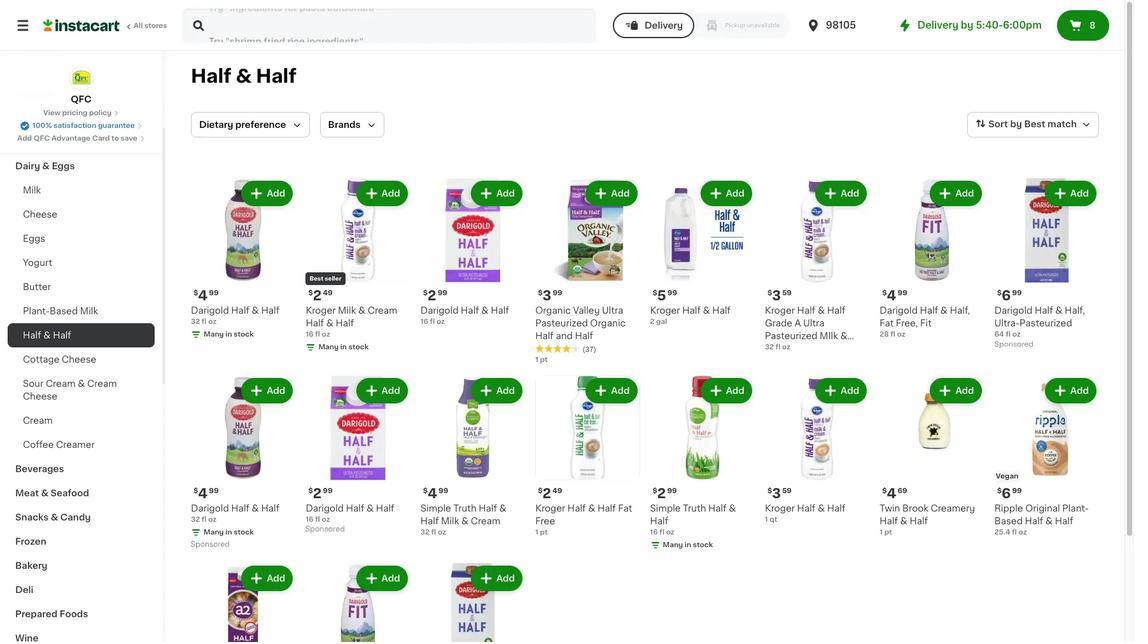 Task type: vqa. For each thing, say whether or not it's contained in the screenshot.
59 to the bottom
yes



Task type: locate. For each thing, give the bounding box(es) containing it.
2 59 from the top
[[783, 488, 792, 495]]

0 vertical spatial fat
[[880, 319, 894, 328]]

2 $ 3 59 from the top
[[768, 487, 792, 500]]

2 simple from the left
[[650, 504, 681, 513]]

1 vertical spatial darigold half & half 16 fl oz
[[306, 504, 395, 523]]

simple truth half & half milk & cream 32 fl oz
[[421, 504, 507, 536]]

match
[[1048, 120, 1077, 129]]

3 up qt
[[773, 487, 781, 500]]

1 $ 6 99 from the top
[[998, 289, 1023, 303]]

pt inside twin brook creamery half & half 1 pt
[[885, 529, 893, 536]]

0 horizontal spatial $ 2 49
[[308, 289, 333, 303]]

None search field
[[182, 8, 597, 43]]

0 horizontal spatial qfc
[[34, 135, 50, 142]]

half & half up cottage
[[23, 331, 71, 340]]

49 up free
[[553, 488, 563, 495]]

kroger inside the kroger half & half 2 gal
[[650, 307, 681, 315]]

0 horizontal spatial 49
[[323, 290, 333, 297]]

plant-
[[23, 307, 50, 316], [1063, 504, 1090, 513]]

59 up 'grade'
[[783, 290, 792, 297]]

half, for 4
[[951, 307, 971, 315]]

0 horizontal spatial based
[[50, 307, 78, 316]]

0 vertical spatial by
[[961, 20, 974, 30]]

simple inside simple truth half & half 16 fl oz
[[650, 504, 681, 513]]

product group containing 5
[[650, 178, 755, 328]]

organic down $ 3 99
[[536, 307, 571, 315]]

1 truth from the left
[[454, 504, 477, 513]]

milk
[[820, 332, 839, 341]]

99 inside $ 5 99
[[668, 290, 678, 297]]

based down the ripple
[[995, 517, 1023, 526]]

0 vertical spatial sponsored badge image
[[995, 341, 1034, 349]]

2 6 from the top
[[1002, 487, 1011, 500]]

eggs up yogurt
[[23, 234, 45, 243]]

half & half
[[191, 67, 297, 85], [23, 331, 71, 340]]

0 horizontal spatial pasteurized
[[536, 319, 588, 328]]

0 vertical spatial eggs
[[52, 162, 75, 171]]

eggs link
[[8, 227, 155, 251]]

best
[[1025, 120, 1046, 129], [310, 276, 324, 282]]

half,
[[951, 307, 971, 315], [1065, 307, 1086, 315]]

half, inside 'darigold half & half, ultra-pasteurized 64 fl oz'
[[1065, 307, 1086, 315]]

$ 2 49 for kroger half & half fat free
[[538, 487, 563, 500]]

0 vertical spatial $ 2 49
[[308, 289, 333, 303]]

instacart logo image
[[43, 18, 120, 33]]

1 darigold half & half 32 fl oz from the top
[[191, 307, 280, 326]]

1 vertical spatial 59
[[783, 488, 792, 495]]

(37)
[[583, 347, 597, 354]]

truth inside simple truth half & half 16 fl oz
[[683, 504, 707, 513]]

0 horizontal spatial sponsored badge image
[[191, 541, 230, 549]]

1 simple from the left
[[421, 504, 451, 513]]

organic
[[536, 307, 571, 315], [591, 319, 626, 328]]

simple inside simple truth half & half milk & cream 32 fl oz
[[421, 504, 451, 513]]

twin brook creamery half & half 1 pt
[[880, 504, 976, 536]]

pt
[[540, 357, 548, 364], [540, 529, 548, 536], [885, 529, 893, 536]]

99 inside $ 3 99
[[553, 290, 563, 297]]

by right sort
[[1011, 120, 1023, 129]]

1 horizontal spatial delivery
[[918, 20, 959, 30]]

1 6 from the top
[[1002, 289, 1011, 303]]

0 vertical spatial 49
[[323, 290, 333, 297]]

1 horizontal spatial $ 2 49
[[538, 487, 563, 500]]

delivery for delivery by 5:40-6:00pm
[[918, 20, 959, 30]]

snacks & candy
[[15, 513, 91, 522]]

kroger for 2
[[536, 504, 566, 513]]

all
[[134, 22, 143, 29]]

1 $ 3 59 from the top
[[768, 289, 792, 303]]

0 horizontal spatial fat
[[619, 504, 633, 513]]

1 vertical spatial darigold half & half 32 fl oz
[[191, 504, 280, 523]]

lists
[[36, 44, 58, 53]]

& inside ripple original plant- based half & half 25.4 fl oz
[[1046, 517, 1053, 526]]

1 horizontal spatial plant-
[[1063, 504, 1090, 513]]

$ 3 59 up qt
[[768, 487, 792, 500]]

2 truth from the left
[[683, 504, 707, 513]]

recipes
[[15, 89, 53, 98]]

1 horizontal spatial by
[[1011, 120, 1023, 129]]

truth inside simple truth half & half milk & cream 32 fl oz
[[454, 504, 477, 513]]

cream
[[368, 307, 398, 315], [765, 345, 795, 354], [46, 380, 76, 388], [87, 380, 117, 388], [23, 416, 53, 425], [471, 517, 501, 526]]

6 for darigold half & half, ultra-pasteurized
[[1002, 289, 1011, 303]]

plant- right original
[[1063, 504, 1090, 513]]

lists link
[[8, 36, 155, 61]]

6 up "ultra-"
[[1002, 289, 1011, 303]]

best inside 'field'
[[1025, 120, 1046, 129]]

0 horizontal spatial organic
[[536, 307, 571, 315]]

eggs down the advantage
[[52, 162, 75, 171]]

qfc down 100% on the left top
[[34, 135, 50, 142]]

1 horizontal spatial best
[[1025, 120, 1046, 129]]

1 horizontal spatial $ 2 99
[[423, 289, 448, 303]]

truth for cream
[[454, 504, 477, 513]]

& inside the kroger half & half 1 qt
[[818, 504, 825, 513]]

milk inside kroger milk & cream half & half 16 fl oz
[[338, 307, 356, 315]]

0 vertical spatial qfc
[[71, 95, 92, 104]]

$ 6 99 up "ultra-"
[[998, 289, 1023, 303]]

delivery by 5:40-6:00pm
[[918, 20, 1042, 30]]

1 horizontal spatial 49
[[553, 488, 563, 495]]

fl inside simple truth half & half milk & cream 32 fl oz
[[431, 529, 436, 536]]

1 vertical spatial based
[[995, 517, 1023, 526]]

$ 3 59 for kroger half & half
[[768, 487, 792, 500]]

0 vertical spatial $ 6 99
[[998, 289, 1023, 303]]

6 for ripple original plant- based half & half
[[1002, 487, 1011, 500]]

0 vertical spatial $ 3 59
[[768, 289, 792, 303]]

0 vertical spatial organic
[[536, 307, 571, 315]]

cream inside simple truth half & half milk & cream 32 fl oz
[[471, 517, 501, 526]]

1 horizontal spatial organic
[[591, 319, 626, 328]]

4 for cream
[[428, 487, 437, 500]]

$
[[194, 290, 198, 297], [308, 290, 313, 297], [423, 290, 428, 297], [538, 290, 543, 297], [653, 290, 658, 297], [768, 290, 773, 297], [883, 290, 887, 297], [998, 290, 1002, 297], [194, 488, 198, 495], [308, 488, 313, 495], [423, 488, 428, 495], [538, 488, 543, 495], [653, 488, 658, 495], [768, 488, 773, 495], [883, 488, 887, 495], [998, 488, 1002, 495]]

Best match Sort by field
[[968, 112, 1100, 138]]

by
[[961, 20, 974, 30], [1011, 120, 1023, 129]]

1 vertical spatial $ 2 49
[[538, 487, 563, 500]]

1 horizontal spatial sponsored badge image
[[306, 526, 344, 533]]

2 horizontal spatial pasteurized
[[1020, 319, 1073, 328]]

cheese down half & half link
[[62, 355, 96, 364]]

by inside 'field'
[[1011, 120, 1023, 129]]

fat inside darigold half & half, fat free, fit 28 fl oz
[[880, 319, 894, 328]]

1 vertical spatial fat
[[619, 504, 633, 513]]

qfc up view pricing policy link
[[71, 95, 92, 104]]

0 horizontal spatial ultra
[[602, 307, 624, 315]]

grade
[[765, 319, 793, 328]]

ultra
[[602, 307, 624, 315], [804, 319, 825, 328]]

cream inside kroger milk & cream half & half 16 fl oz
[[368, 307, 398, 315]]

darigold half & half, ultra-pasteurized 64 fl oz
[[995, 307, 1086, 338]]

0 vertical spatial darigold half & half 32 fl oz
[[191, 307, 280, 326]]

kroger down best seller
[[306, 307, 336, 315]]

0 horizontal spatial half,
[[951, 307, 971, 315]]

pt down free
[[540, 529, 548, 536]]

59 up the kroger half & half 1 qt
[[783, 488, 792, 495]]

brands button
[[320, 112, 384, 138]]

ultra right a
[[804, 319, 825, 328]]

1 vertical spatial by
[[1011, 120, 1023, 129]]

0 vertical spatial 59
[[783, 290, 792, 297]]

& inside simple truth half & half 16 fl oz
[[729, 504, 737, 513]]

kroger up qt
[[765, 504, 795, 513]]

Search field
[[183, 9, 595, 42]]

kroger inside the kroger half & half 1 qt
[[765, 504, 795, 513]]

49 for kroger half & half fat free
[[553, 488, 563, 495]]

darigold
[[191, 307, 229, 315], [421, 307, 459, 315], [880, 307, 918, 315], [995, 307, 1033, 315], [191, 504, 229, 513], [306, 504, 344, 513]]

kroger inside kroger half & half fat free 1 pt
[[536, 504, 566, 513]]

creamer
[[56, 441, 95, 450]]

3 for organic
[[543, 289, 552, 303]]

3 up organic valley ultra pasteurized organic half and half
[[543, 289, 552, 303]]

1 vertical spatial $ 6 99
[[998, 487, 1023, 500]]

28
[[880, 331, 889, 338]]

1 vertical spatial plant-
[[1063, 504, 1090, 513]]

0 horizontal spatial best
[[310, 276, 324, 282]]

plant- inside ripple original plant- based half & half 25.4 fl oz
[[1063, 504, 1090, 513]]

pt down twin
[[885, 529, 893, 536]]

foods
[[60, 610, 88, 619]]

32
[[191, 319, 200, 326], [765, 344, 774, 351], [191, 516, 200, 523], [421, 529, 430, 536]]

1 horizontal spatial half,
[[1065, 307, 1086, 315]]

half inside darigold half & half, fat free, fit 28 fl oz
[[921, 307, 939, 315]]

meat & seafood
[[15, 489, 89, 498]]

16 inside simple truth half & half 16 fl oz
[[650, 529, 658, 536]]

dairy
[[15, 162, 40, 171]]

kroger
[[306, 307, 336, 315], [650, 307, 681, 315], [765, 307, 795, 315], [536, 504, 566, 513], [765, 504, 795, 513]]

$ 4 99
[[194, 289, 219, 303], [883, 289, 908, 303], [194, 487, 219, 500], [423, 487, 449, 500]]

cheese
[[23, 210, 57, 219], [62, 355, 96, 364], [23, 392, 57, 401]]

1 half, from the left
[[951, 307, 971, 315]]

$ 2 49 up free
[[538, 487, 563, 500]]

1 horizontal spatial darigold half & half 16 fl oz
[[421, 307, 509, 326]]

$ 2 49 down best seller
[[308, 289, 333, 303]]

add
[[17, 135, 32, 142], [267, 189, 286, 198], [382, 189, 400, 198], [497, 189, 515, 198], [611, 189, 630, 198], [726, 189, 745, 198], [841, 189, 860, 198], [956, 189, 975, 198], [1071, 189, 1090, 198], [267, 387, 286, 396], [382, 387, 400, 396], [497, 387, 515, 396], [611, 387, 630, 396], [726, 387, 745, 396], [841, 387, 860, 396], [956, 387, 975, 396], [1071, 387, 1090, 396], [267, 574, 286, 583], [382, 574, 400, 583], [497, 574, 515, 583]]

oz
[[208, 319, 217, 326], [437, 319, 445, 326], [322, 331, 330, 338], [898, 331, 906, 338], [1013, 331, 1021, 338], [783, 344, 791, 351], [208, 516, 217, 523], [322, 516, 330, 523], [438, 529, 446, 536], [667, 529, 675, 536], [1019, 529, 1028, 536]]

seller
[[325, 276, 342, 282]]

★★★★★
[[536, 345, 580, 354], [536, 345, 580, 354]]

& inside the kroger half & half 2 gal
[[703, 307, 711, 315]]

based inside ripple original plant- based half & half 25.4 fl oz
[[995, 517, 1023, 526]]

a
[[795, 319, 801, 328]]

3 up 'grade'
[[773, 289, 781, 303]]

0 vertical spatial ultra
[[602, 307, 624, 315]]

1 horizontal spatial based
[[995, 517, 1023, 526]]

deli link
[[8, 578, 155, 602]]

2
[[313, 289, 322, 303], [428, 289, 437, 303], [650, 319, 655, 326], [313, 487, 322, 500], [543, 487, 551, 500], [658, 487, 666, 500]]

8
[[1090, 21, 1096, 30]]

fl
[[202, 319, 207, 326], [430, 319, 435, 326], [315, 331, 320, 338], [891, 331, 896, 338], [1006, 331, 1011, 338], [776, 344, 781, 351], [202, 516, 207, 523], [315, 516, 320, 523], [431, 529, 436, 536], [660, 529, 665, 536], [1013, 529, 1017, 536]]

0 horizontal spatial by
[[961, 20, 974, 30]]

& inside 'darigold half & half, ultra-pasteurized 64 fl oz'
[[1056, 307, 1063, 315]]

coffee creamer link
[[8, 433, 155, 457]]

bakery
[[15, 562, 48, 571]]

pasteurized inside kroger half & half grade a ultra pasteurized milk & cream
[[765, 332, 818, 341]]

half, for 6
[[1065, 307, 1086, 315]]

dietary preference
[[199, 120, 286, 129]]

1 horizontal spatial simple
[[650, 504, 681, 513]]

1 horizontal spatial ultra
[[804, 319, 825, 328]]

$ 3 59 up 'grade'
[[768, 289, 792, 303]]

oz inside 'darigold half & half, ultra-pasteurized 64 fl oz'
[[1013, 331, 1021, 338]]

$ 6 99 up the ripple
[[998, 487, 1023, 500]]

ultra right the valley
[[602, 307, 624, 315]]

simple for 16
[[650, 504, 681, 513]]

delivery
[[918, 20, 959, 30], [645, 21, 683, 30]]

1 down free
[[536, 529, 539, 536]]

2 $ 6 99 from the top
[[998, 487, 1023, 500]]

fat inside kroger half & half fat free 1 pt
[[619, 504, 633, 513]]

coffee creamer
[[23, 441, 95, 450]]

dietary
[[199, 120, 233, 129]]

$ 6 99 for ripple
[[998, 487, 1023, 500]]

brands
[[328, 120, 361, 129]]

kroger up gal
[[650, 307, 681, 315]]

candy
[[60, 513, 91, 522]]

& inside sour cream & cream cheese
[[78, 380, 85, 388]]

delivery inside button
[[645, 21, 683, 30]]

1 vertical spatial best
[[310, 276, 324, 282]]

6
[[1002, 289, 1011, 303], [1002, 487, 1011, 500]]

plant- down 'butter'
[[23, 307, 50, 316]]

& inside darigold half & half, fat free, fit 28 fl oz
[[941, 307, 948, 315]]

darigold half & half 32 fl oz
[[191, 307, 280, 326], [191, 504, 280, 523]]

$ 3 59 for kroger half & half grade a ultra pasteurized milk & cream
[[768, 289, 792, 303]]

kroger up free
[[536, 504, 566, 513]]

59
[[783, 290, 792, 297], [783, 488, 792, 495]]

1 vertical spatial $ 3 59
[[768, 487, 792, 500]]

qt
[[770, 516, 778, 523]]

sponsored badge image
[[995, 341, 1034, 349], [306, 526, 344, 533], [191, 541, 230, 549]]

0 horizontal spatial $ 2 99
[[308, 487, 333, 500]]

2 vertical spatial sponsored badge image
[[191, 541, 230, 549]]

6 up the ripple
[[1002, 487, 1011, 500]]

sort by
[[989, 120, 1023, 129]]

many in stock
[[204, 331, 254, 338], [319, 344, 369, 351], [204, 529, 254, 536], [663, 542, 713, 549]]

cheese up eggs link
[[23, 210, 57, 219]]

simple
[[421, 504, 451, 513], [650, 504, 681, 513]]

simple for milk
[[421, 504, 451, 513]]

half, inside darigold half & half, fat free, fit 28 fl oz
[[951, 307, 971, 315]]

1 vertical spatial 6
[[1002, 487, 1011, 500]]

1 59 from the top
[[783, 290, 792, 297]]

dairy & eggs
[[15, 162, 75, 171]]

1 vertical spatial ultra
[[804, 319, 825, 328]]

2 vertical spatial cheese
[[23, 392, 57, 401]]

cheese inside sour cream & cream cheese
[[23, 392, 57, 401]]

0 vertical spatial best
[[1025, 120, 1046, 129]]

&
[[236, 67, 252, 85], [42, 162, 50, 171], [252, 307, 259, 315], [359, 307, 366, 315], [482, 307, 489, 315], [703, 307, 711, 315], [818, 307, 825, 315], [941, 307, 948, 315], [1056, 307, 1063, 315], [326, 319, 334, 328], [43, 331, 51, 340], [841, 332, 848, 341], [78, 380, 85, 388], [41, 489, 48, 498], [252, 504, 259, 513], [367, 504, 374, 513], [500, 504, 507, 513], [588, 504, 596, 513], [729, 504, 737, 513], [818, 504, 825, 513], [51, 513, 58, 522], [462, 517, 469, 526], [901, 517, 908, 526], [1046, 517, 1053, 526]]

best left match
[[1025, 120, 1046, 129]]

$ inside $ 3 99
[[538, 290, 543, 297]]

by left 5:40-
[[961, 20, 974, 30]]

2 half, from the left
[[1065, 307, 1086, 315]]

0 horizontal spatial half & half
[[23, 331, 71, 340]]

1 horizontal spatial fat
[[880, 319, 894, 328]]

product group
[[191, 178, 296, 343], [306, 178, 411, 356], [421, 178, 525, 328], [536, 178, 640, 366], [650, 178, 755, 328], [765, 178, 870, 354], [880, 178, 985, 340], [995, 178, 1100, 352], [191, 376, 296, 552], [306, 376, 411, 537], [421, 376, 525, 538], [536, 376, 640, 538], [650, 376, 755, 553], [765, 376, 870, 525], [880, 376, 985, 538], [995, 376, 1100, 538], [191, 563, 296, 643], [306, 563, 411, 643], [421, 563, 525, 643]]

1 vertical spatial cheese
[[62, 355, 96, 364]]

1
[[536, 357, 539, 364], [765, 516, 768, 523], [536, 529, 539, 536], [880, 529, 883, 536]]

49 down best seller
[[323, 290, 333, 297]]

oz inside simple truth half & half 16 fl oz
[[667, 529, 675, 536]]

cheese down sour
[[23, 392, 57, 401]]

0 vertical spatial 6
[[1002, 289, 1011, 303]]

0 horizontal spatial simple
[[421, 504, 451, 513]]

0 horizontal spatial plant-
[[23, 307, 50, 316]]

kroger half & half fat free 1 pt
[[536, 504, 633, 536]]

1 horizontal spatial truth
[[683, 504, 707, 513]]

1 down organic valley ultra pasteurized organic half and half
[[536, 357, 539, 364]]

fl inside darigold half & half, fat free, fit 28 fl oz
[[891, 331, 896, 338]]

2 horizontal spatial sponsored badge image
[[995, 341, 1034, 349]]

best for best seller
[[310, 276, 324, 282]]

1 vertical spatial 49
[[553, 488, 563, 495]]

plant-based milk
[[23, 307, 98, 316]]

1 down twin
[[880, 529, 883, 536]]

$ 2 49 for kroger milk & cream half & half
[[308, 289, 333, 303]]

kroger for 3
[[765, 504, 795, 513]]

$ 5 99
[[653, 289, 678, 303]]

add button
[[243, 182, 292, 205], [358, 182, 407, 205], [472, 182, 522, 205], [587, 182, 636, 205], [702, 182, 751, 205], [817, 182, 866, 205], [932, 182, 981, 205], [1047, 182, 1096, 205], [243, 380, 292, 403], [358, 380, 407, 403], [472, 380, 522, 403], [587, 380, 636, 403], [702, 380, 751, 403], [817, 380, 866, 403], [932, 380, 981, 403], [1047, 380, 1096, 403], [243, 567, 292, 590], [358, 567, 407, 590], [472, 567, 522, 590]]

1 vertical spatial organic
[[591, 319, 626, 328]]

original
[[1026, 504, 1061, 513]]

0 horizontal spatial truth
[[454, 504, 477, 513]]

to
[[111, 135, 119, 142]]

half & half up dietary preference
[[191, 67, 297, 85]]

milk inside simple truth half & half milk & cream 32 fl oz
[[441, 517, 459, 526]]

1 horizontal spatial half & half
[[191, 67, 297, 85]]

1 left qt
[[765, 516, 768, 523]]

16
[[421, 319, 429, 326], [306, 331, 314, 338], [306, 516, 314, 523], [650, 529, 658, 536]]

best left seller
[[310, 276, 324, 282]]

1 inside twin brook creamery half & half 1 pt
[[880, 529, 883, 536]]

1 horizontal spatial pasteurized
[[765, 332, 818, 341]]

99
[[209, 290, 219, 297], [438, 290, 448, 297], [553, 290, 563, 297], [668, 290, 678, 297], [898, 290, 908, 297], [1013, 290, 1023, 297], [209, 488, 219, 495], [323, 488, 333, 495], [439, 488, 449, 495], [668, 488, 677, 495], [1013, 488, 1023, 495]]

based down butter link on the left of the page
[[50, 307, 78, 316]]

all stores link
[[43, 8, 168, 43]]

preference
[[235, 120, 286, 129]]

service type group
[[613, 13, 791, 38]]

0 horizontal spatial delivery
[[645, 21, 683, 30]]

0 horizontal spatial eggs
[[23, 234, 45, 243]]

pt inside kroger half & half fat free 1 pt
[[540, 529, 548, 536]]

cottage
[[23, 355, 60, 364]]

kroger up 'grade'
[[765, 307, 795, 315]]

half
[[191, 67, 232, 85], [256, 67, 297, 85], [231, 307, 250, 315], [261, 307, 280, 315], [461, 307, 479, 315], [491, 307, 509, 315], [683, 307, 701, 315], [713, 307, 731, 315], [798, 307, 816, 315], [828, 307, 846, 315], [921, 307, 939, 315], [1035, 307, 1054, 315], [306, 319, 324, 328], [336, 319, 354, 328], [23, 331, 41, 340], [53, 331, 71, 340], [536, 332, 554, 341], [575, 332, 594, 341], [231, 504, 250, 513], [261, 504, 280, 513], [346, 504, 365, 513], [376, 504, 395, 513], [479, 504, 497, 513], [568, 504, 586, 513], [598, 504, 616, 513], [709, 504, 727, 513], [798, 504, 816, 513], [828, 504, 846, 513], [421, 517, 439, 526], [650, 517, 669, 526], [880, 517, 899, 526], [910, 517, 929, 526], [1026, 517, 1044, 526], [1056, 517, 1074, 526]]

organic down the valley
[[591, 319, 626, 328]]

1 vertical spatial sponsored badge image
[[306, 526, 344, 533]]

1 inside the kroger half & half 1 qt
[[765, 516, 768, 523]]



Task type: describe. For each thing, give the bounding box(es) containing it.
meat
[[15, 489, 39, 498]]

add qfc advantage card to save
[[17, 135, 137, 142]]

meat & seafood link
[[8, 481, 155, 506]]

2 darigold half & half 32 fl oz from the top
[[191, 504, 280, 523]]

32 inside simple truth half & half milk & cream 32 fl oz
[[421, 529, 430, 536]]

sort
[[989, 120, 1009, 129]]

thanksgiving link
[[8, 106, 155, 130]]

fat for 2
[[619, 504, 633, 513]]

save
[[121, 135, 137, 142]]

snacks
[[15, 513, 49, 522]]

recipes link
[[8, 82, 155, 106]]

0 vertical spatial cheese
[[23, 210, 57, 219]]

& inside kroger half & half fat free 1 pt
[[588, 504, 596, 513]]

cottage cheese
[[23, 355, 96, 364]]

4 for 28
[[887, 289, 897, 303]]

snacks & candy link
[[8, 506, 155, 530]]

free,
[[897, 319, 919, 328]]

view pricing policy link
[[43, 108, 119, 118]]

organic valley ultra pasteurized organic half and half
[[536, 307, 626, 341]]

sponsored badge image for 2
[[306, 526, 344, 533]]

ultra-
[[995, 319, 1020, 328]]

stores
[[145, 22, 167, 29]]

59 for kroger half & half
[[783, 488, 792, 495]]

& inside twin brook creamery half & half 1 pt
[[901, 517, 908, 526]]

policy
[[89, 110, 112, 117]]

prepared foods
[[15, 610, 88, 619]]

1 vertical spatial eggs
[[23, 234, 45, 243]]

cheese link
[[8, 203, 155, 227]]

butter link
[[8, 275, 155, 299]]

coffee
[[23, 441, 54, 450]]

all stores
[[134, 22, 167, 29]]

2 horizontal spatial $ 2 99
[[653, 487, 677, 500]]

twin
[[880, 504, 901, 513]]

best for best match
[[1025, 120, 1046, 129]]

0 horizontal spatial darigold half & half 16 fl oz
[[306, 504, 395, 523]]

prepared
[[15, 610, 58, 619]]

oz inside ripple original plant- based half & half 25.4 fl oz
[[1019, 529, 1028, 536]]

bakery link
[[8, 554, 155, 578]]

1 pt
[[536, 357, 548, 364]]

deli
[[15, 586, 33, 595]]

milk link
[[8, 178, 155, 203]]

delivery for delivery
[[645, 21, 683, 30]]

by for sort
[[1011, 120, 1023, 129]]

satisfaction
[[54, 122, 96, 129]]

thanksgiving
[[15, 113, 76, 122]]

sponsored badge image for 6
[[995, 341, 1034, 349]]

$ 4 69
[[883, 487, 908, 500]]

creamery
[[931, 504, 976, 513]]

sour
[[23, 380, 44, 388]]

8 button
[[1058, 10, 1110, 41]]

ultra inside kroger half & half grade a ultra pasteurized milk & cream
[[804, 319, 825, 328]]

best seller
[[310, 276, 342, 282]]

0 vertical spatial darigold half & half 16 fl oz
[[421, 307, 509, 326]]

4 for pt
[[887, 487, 897, 500]]

3 for kroger
[[773, 289, 781, 303]]

frozen
[[15, 537, 46, 546]]

qfc logo image
[[69, 66, 93, 90]]

half inside 'darigold half & half, ultra-pasteurized 64 fl oz'
[[1035, 307, 1054, 315]]

and
[[556, 332, 573, 341]]

best match
[[1025, 120, 1077, 129]]

1 vertical spatial half & half
[[23, 331, 71, 340]]

yogurt link
[[8, 251, 155, 275]]

add inside button
[[726, 189, 745, 198]]

darigold half & half, fat free, fit 28 fl oz
[[880, 307, 971, 338]]

pt for 4
[[885, 529, 893, 536]]

1 horizontal spatial qfc
[[71, 95, 92, 104]]

2 inside the kroger half & half 2 gal
[[650, 319, 655, 326]]

kroger half & half grade a ultra pasteurized milk & cream
[[765, 307, 848, 354]]

fit
[[921, 319, 932, 328]]

add qfc advantage card to save link
[[17, 134, 145, 144]]

pasteurized inside 'darigold half & half, ultra-pasteurized 64 fl oz'
[[1020, 319, 1073, 328]]

oz inside simple truth half & half milk & cream 32 fl oz
[[438, 529, 446, 536]]

fl inside kroger milk & cream half & half 16 fl oz
[[315, 331, 320, 338]]

guarantee
[[98, 122, 135, 129]]

0 vertical spatial plant-
[[23, 307, 50, 316]]

dairy & eggs link
[[8, 154, 155, 178]]

yogurt
[[23, 259, 52, 267]]

vegan
[[996, 473, 1019, 480]]

oz inside darigold half & half, fat free, fit 28 fl oz
[[898, 331, 906, 338]]

sponsored badge image for 4
[[191, 541, 230, 549]]

delivery by 5:40-6:00pm link
[[898, 18, 1042, 33]]

16 inside kroger milk & cream half & half 16 fl oz
[[306, 331, 314, 338]]

sour cream & cream cheese
[[23, 380, 117, 401]]

valley
[[573, 307, 600, 315]]

darigold inside 'darigold half & half, ultra-pasteurized 64 fl oz'
[[995, 307, 1033, 315]]

fat for 4
[[880, 319, 894, 328]]

seafood
[[51, 489, 89, 498]]

darigold inside darigold half & half, fat free, fit 28 fl oz
[[880, 307, 918, 315]]

64
[[995, 331, 1005, 338]]

kroger half & half 1 qt
[[765, 504, 846, 523]]

1 vertical spatial qfc
[[34, 135, 50, 142]]

kroger for 5
[[650, 307, 681, 315]]

5
[[658, 289, 667, 303]]

produce link
[[8, 130, 155, 154]]

kroger inside kroger milk & cream half & half 16 fl oz
[[306, 307, 336, 315]]

ultra inside organic valley ultra pasteurized organic half and half
[[602, 307, 624, 315]]

1 inside kroger half & half fat free 1 pt
[[536, 529, 539, 536]]

kroger inside kroger half & half grade a ultra pasteurized milk & cream
[[765, 307, 795, 315]]

fl inside 'darigold half & half, ultra-pasteurized 64 fl oz'
[[1006, 331, 1011, 338]]

sour cream & cream cheese link
[[8, 372, 155, 409]]

brook
[[903, 504, 929, 513]]

5:40-
[[976, 20, 1004, 30]]

pt down organic valley ultra pasteurized organic half and half
[[540, 357, 548, 364]]

ripple original plant- based half & half 25.4 fl oz
[[995, 504, 1090, 536]]

$ 6 99 for darigold
[[998, 289, 1023, 303]]

produce
[[15, 138, 54, 146]]

frozen link
[[8, 530, 155, 554]]

beverages
[[15, 465, 64, 474]]

add button inside product group
[[702, 182, 751, 205]]

pt for 2
[[540, 529, 548, 536]]

by for delivery
[[961, 20, 974, 30]]

100% satisfaction guarantee
[[33, 122, 135, 129]]

simple truth half & half 16 fl oz
[[650, 504, 737, 536]]

6:00pm
[[1004, 20, 1042, 30]]

1 horizontal spatial eggs
[[52, 162, 75, 171]]

ripple
[[995, 504, 1024, 513]]

free
[[536, 517, 555, 526]]

qfc link
[[69, 66, 93, 106]]

kroger milk & cream half & half 16 fl oz
[[306, 307, 398, 338]]

59 for kroger half & half grade a ultra pasteurized milk & cream
[[783, 290, 792, 297]]

fl inside ripple original plant- based half & half 25.4 fl oz
[[1013, 529, 1017, 536]]

0 vertical spatial half & half
[[191, 67, 297, 85]]

gal
[[657, 319, 668, 326]]

pasteurized inside organic valley ultra pasteurized organic half and half
[[536, 319, 588, 328]]

fl inside simple truth half & half 16 fl oz
[[660, 529, 665, 536]]

advantage
[[52, 135, 91, 142]]

69
[[898, 488, 908, 495]]

cream inside kroger half & half grade a ultra pasteurized milk & cream
[[765, 345, 795, 354]]

0 vertical spatial based
[[50, 307, 78, 316]]

kroger half & half 2 gal
[[650, 307, 731, 326]]

oz inside kroger milk & cream half & half 16 fl oz
[[322, 331, 330, 338]]

98105
[[826, 20, 857, 30]]

$ inside $ 5 99
[[653, 290, 658, 297]]

truth for oz
[[683, 504, 707, 513]]

delivery button
[[613, 13, 695, 38]]

49 for kroger milk & cream half & half
[[323, 290, 333, 297]]

98105 button
[[806, 8, 882, 43]]

cream link
[[8, 409, 155, 433]]

$ inside the $ 4 69
[[883, 488, 887, 495]]



